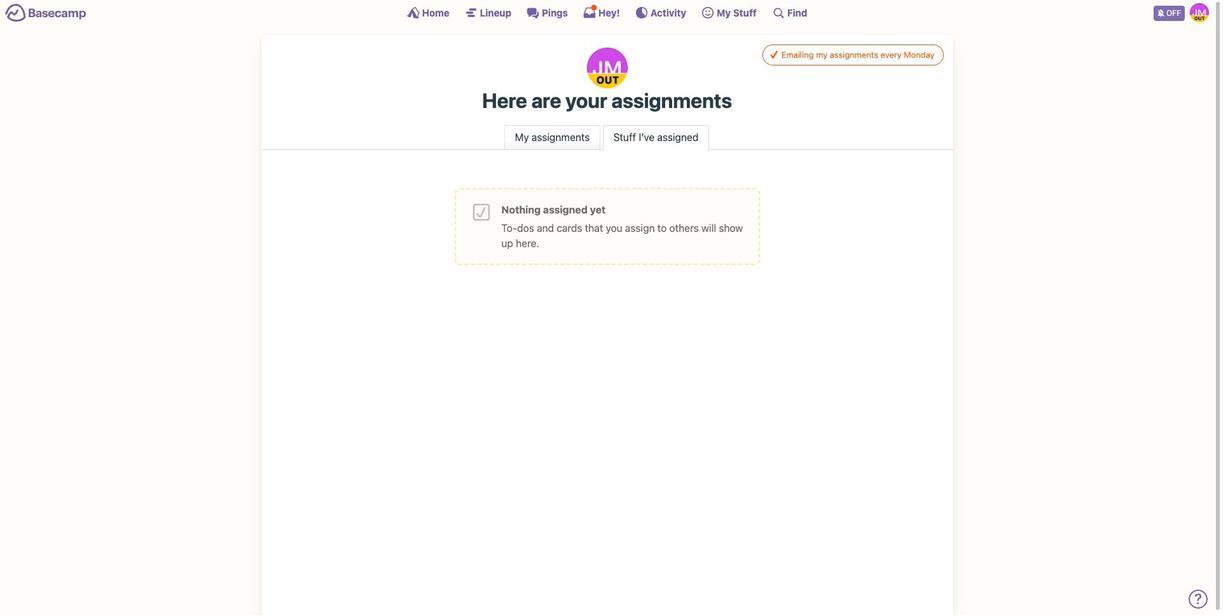 Task type: locate. For each thing, give the bounding box(es) containing it.
keyboard shortcut: ⌘ + / image
[[772, 6, 785, 19]]

0 vertical spatial jer mill image
[[1190, 3, 1209, 22]]

0 horizontal spatial jer mill image
[[587, 48, 628, 88]]

jer mill image
[[1190, 3, 1209, 22], [587, 48, 628, 88]]

1 vertical spatial jer mill image
[[587, 48, 628, 88]]



Task type: vqa. For each thing, say whether or not it's contained in the screenshot.
the Jer Mill Image
yes



Task type: describe. For each thing, give the bounding box(es) containing it.
switch accounts image
[[5, 3, 87, 23]]

main element
[[0, 0, 1214, 25]]

1 horizontal spatial jer mill image
[[1190, 3, 1209, 22]]



